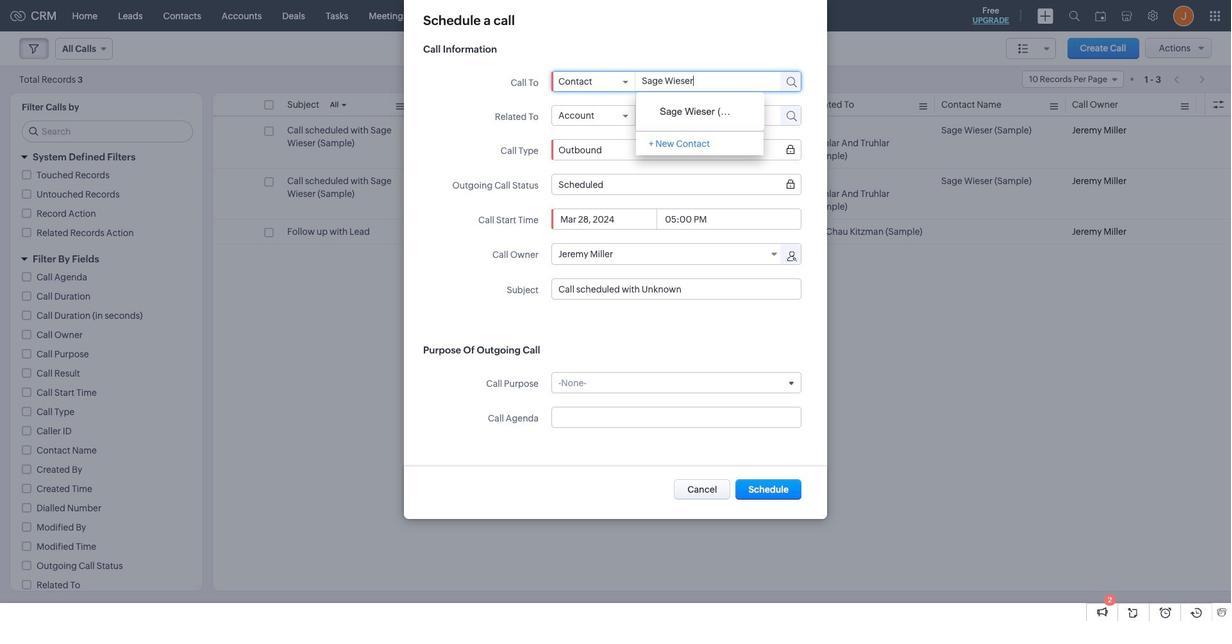 Task type: locate. For each thing, give the bounding box(es) containing it.
logo image
[[10, 11, 26, 21]]

hh:mm a text field
[[664, 214, 712, 224]]

create menu element
[[1030, 0, 1062, 31]]

navigation
[[1168, 70, 1213, 89]]

None text field
[[636, 106, 773, 124]]

Search text field
[[22, 121, 192, 142]]

calendar image
[[1096, 11, 1107, 21]]

profile element
[[1166, 0, 1202, 31]]

None field
[[559, 76, 629, 87], [559, 110, 629, 121], [559, 145, 795, 155], [559, 179, 795, 190], [552, 244, 782, 264], [559, 378, 795, 388], [559, 76, 629, 87], [559, 110, 629, 121], [559, 145, 795, 155], [559, 179, 795, 190], [552, 244, 782, 264], [559, 378, 795, 388]]

None text field
[[636, 72, 769, 90], [559, 284, 795, 294], [636, 72, 769, 90], [559, 284, 795, 294]]

create menu image
[[1038, 8, 1054, 23]]

None button
[[674, 479, 731, 500], [736, 479, 802, 500], [674, 479, 731, 500], [736, 479, 802, 500]]

row group
[[213, 118, 1231, 244]]

mmm d, yyyy text field
[[559, 214, 657, 224]]



Task type: describe. For each thing, give the bounding box(es) containing it.
search element
[[1062, 0, 1088, 31]]

profile image
[[1174, 5, 1195, 26]]

search image
[[1070, 10, 1080, 21]]



Task type: vqa. For each thing, say whether or not it's contained in the screenshot.
Time
no



